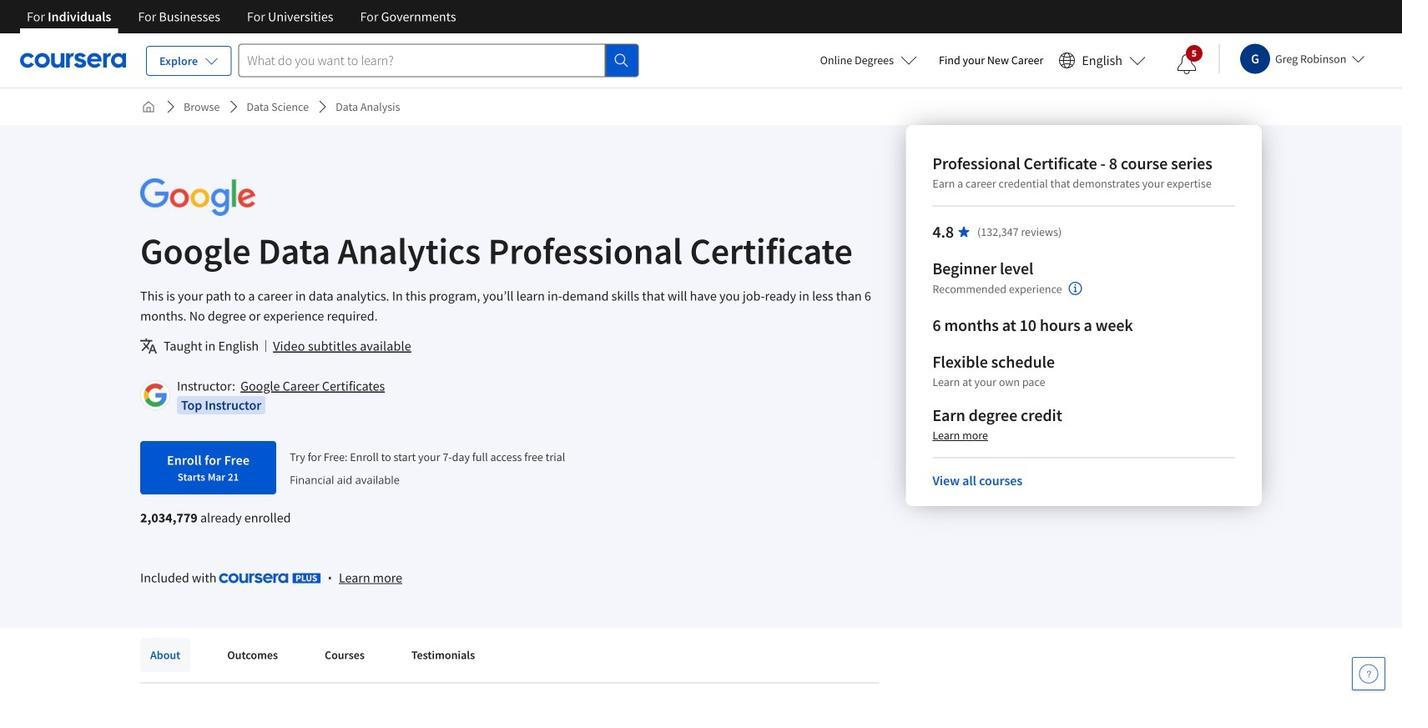 Task type: locate. For each thing, give the bounding box(es) containing it.
What do you want to learn? text field
[[238, 44, 605, 77]]

help center image
[[1359, 664, 1379, 685]]

home image
[[142, 100, 155, 114]]

coursera image
[[20, 47, 126, 74]]

None search field
[[238, 44, 639, 77]]

banner navigation
[[13, 0, 470, 33]]



Task type: describe. For each thing, give the bounding box(es) containing it.
learn more about degree credit element
[[933, 427, 988, 444]]

information about difficulty level pre-requisites. image
[[1069, 282, 1082, 296]]

google career certificates image
[[143, 383, 168, 408]]

google image
[[140, 179, 255, 216]]

coursera plus image
[[219, 574, 321, 584]]



Task type: vqa. For each thing, say whether or not it's contained in the screenshot.
your
no



